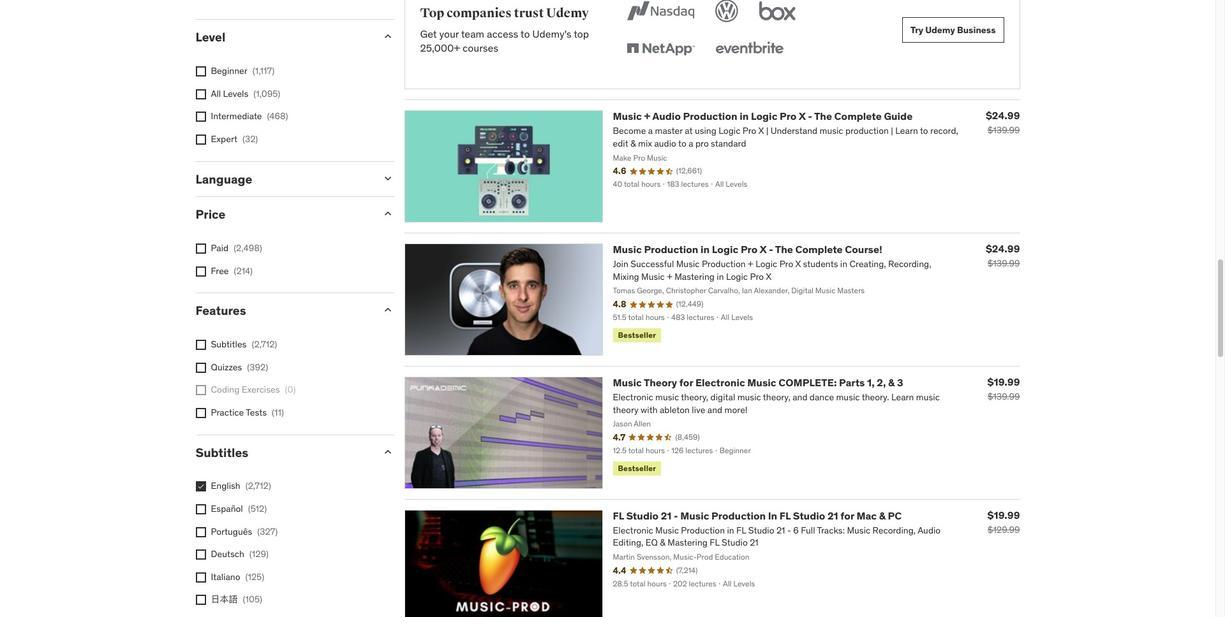 Task type: describe. For each thing, give the bounding box(es) containing it.
exercises
[[242, 384, 280, 396]]

1 vertical spatial &
[[879, 510, 886, 522]]

português
[[211, 526, 252, 538]]

price button
[[196, 207, 371, 222]]

xsmall image for english
[[196, 482, 206, 492]]

español (512)
[[211, 503, 267, 515]]

2 horizontal spatial -
[[808, 110, 812, 123]]

netapp image
[[624, 35, 698, 63]]

0 vertical spatial production
[[683, 110, 737, 123]]

udemy inside top companies trust udemy get your team access to udemy's top 25,000+ courses
[[546, 5, 589, 21]]

fl studio 21 - music production in fl studio 21 for mac & pc
[[613, 510, 902, 522]]

udemy inside "link"
[[925, 24, 955, 36]]

$129.99
[[988, 524, 1020, 536]]

$19.99 for music theory for electronic music complete: parts 1, 2, & 3
[[988, 376, 1020, 389]]

level
[[196, 30, 226, 45]]

music theory for electronic music complete: parts 1, 2, & 3
[[613, 376, 903, 389]]

2 studio from the left
[[793, 510, 825, 522]]

get
[[420, 27, 437, 40]]

0 vertical spatial complete
[[834, 110, 882, 123]]

free (214)
[[211, 265, 253, 277]]

free
[[211, 265, 229, 277]]

udemy's
[[532, 27, 572, 40]]

+
[[644, 110, 650, 123]]

guide
[[884, 110, 913, 123]]

xsmall image for beginner
[[196, 67, 206, 77]]

beginner (1,117)
[[211, 65, 275, 77]]

subtitles (2,712)
[[211, 339, 277, 350]]

0 vertical spatial pro
[[780, 110, 797, 123]]

(105)
[[243, 594, 262, 606]]

small image for price
[[381, 208, 394, 220]]

trust
[[514, 5, 544, 21]]

small image for subtitles
[[381, 446, 394, 459]]

$139.99 for music + audio production in logic pro x - the complete guide
[[988, 125, 1020, 136]]

$24.99 for music + audio production in logic pro x - the complete guide
[[986, 109, 1020, 122]]

italiano (125)
[[211, 572, 264, 583]]

all levels (1,095)
[[211, 88, 280, 99]]

features button
[[196, 303, 371, 319]]

team
[[461, 27, 484, 40]]

small image for level
[[381, 30, 394, 43]]

xsmall image for italiano
[[196, 573, 206, 583]]

(2,712) for subtitles
[[246, 481, 271, 492]]

intermediate (468)
[[211, 111, 288, 122]]

xsmall image for português
[[196, 527, 206, 538]]

english
[[211, 481, 240, 492]]

deutsch (129)
[[211, 549, 269, 560]]

xsmall image for all
[[196, 89, 206, 99]]

theory
[[644, 376, 677, 389]]

paid (2,498)
[[211, 243, 262, 254]]

(125)
[[245, 572, 264, 583]]

(1,117)
[[253, 65, 275, 77]]

(392)
[[247, 362, 268, 373]]

(2,498)
[[234, 243, 262, 254]]

1 vertical spatial logic
[[712, 243, 739, 256]]

levels
[[223, 88, 248, 99]]

music + audio production in logic pro x - the complete guide
[[613, 110, 913, 123]]

parts
[[839, 376, 865, 389]]

intermediate
[[211, 111, 262, 122]]

(129)
[[249, 549, 269, 560]]

features
[[196, 303, 246, 319]]

language button
[[196, 171, 371, 187]]

expert
[[211, 133, 237, 145]]

1 vertical spatial production
[[644, 243, 698, 256]]

$139.99 for music theory for electronic music complete: parts 1, 2, & 3
[[988, 391, 1020, 403]]

25,000+
[[420, 41, 460, 54]]

top
[[420, 5, 444, 21]]

3
[[897, 376, 903, 389]]

2 21 from the left
[[828, 510, 838, 522]]

electronic
[[696, 376, 745, 389]]

0 horizontal spatial pro
[[741, 243, 758, 256]]

business
[[957, 24, 996, 36]]

quizzes
[[211, 362, 242, 373]]

0 vertical spatial in
[[740, 110, 749, 123]]

1 horizontal spatial for
[[841, 510, 854, 522]]

日本語
[[211, 594, 238, 606]]

coding exercises (0)
[[211, 384, 296, 396]]

1 vertical spatial complete
[[795, 243, 843, 256]]

1 horizontal spatial the
[[814, 110, 832, 123]]

music production in logic pro x - the complete course! link
[[613, 243, 883, 256]]

all
[[211, 88, 221, 99]]

language
[[196, 171, 252, 187]]

(32)
[[242, 133, 258, 145]]

try udemy business link
[[902, 17, 1004, 43]]

1 horizontal spatial -
[[769, 243, 773, 256]]

companies
[[447, 5, 512, 21]]

$24.99 $139.99 for music + audio production in logic pro x - the complete guide
[[986, 109, 1020, 136]]

português (327)
[[211, 526, 278, 538]]

deutsch
[[211, 549, 244, 560]]

try udemy business
[[911, 24, 996, 36]]

in
[[768, 510, 777, 522]]

tests
[[246, 407, 267, 419]]

(1,095)
[[254, 88, 280, 99]]

(512)
[[248, 503, 267, 515]]

subtitles button
[[196, 445, 371, 460]]

xsmall image for español
[[196, 505, 206, 515]]

italiano
[[211, 572, 240, 583]]

2,
[[877, 376, 886, 389]]

paid
[[211, 243, 229, 254]]



Task type: locate. For each thing, give the bounding box(es) containing it.
$19.99 $139.99
[[988, 376, 1020, 403]]

xsmall image left português
[[196, 527, 206, 538]]

&
[[888, 376, 895, 389], [879, 510, 886, 522]]

1 vertical spatial subtitles
[[196, 445, 248, 460]]

xsmall image for paid
[[196, 244, 206, 254]]

0 vertical spatial -
[[808, 110, 812, 123]]

1 vertical spatial $19.99
[[988, 509, 1020, 522]]

2 vertical spatial -
[[674, 510, 678, 522]]

(468)
[[267, 111, 288, 122]]

0 vertical spatial subtitles
[[211, 339, 247, 350]]

udemy right try in the right of the page
[[925, 24, 955, 36]]

xsmall image for quizzes
[[196, 363, 206, 373]]

0 horizontal spatial studio
[[626, 510, 659, 522]]

small image
[[381, 172, 394, 185], [381, 208, 394, 220], [381, 304, 394, 317]]

0 horizontal spatial x
[[760, 243, 767, 256]]

1 horizontal spatial fl
[[780, 510, 791, 522]]

español
[[211, 503, 243, 515]]

udemy up top
[[546, 5, 589, 21]]

(214)
[[234, 265, 253, 277]]

0 vertical spatial $24.99 $139.99
[[986, 109, 1020, 136]]

0 vertical spatial &
[[888, 376, 895, 389]]

complete left guide
[[834, 110, 882, 123]]

7 xsmall image from the top
[[196, 527, 206, 538]]

top companies trust udemy get your team access to udemy's top 25,000+ courses
[[420, 5, 589, 54]]

small image
[[381, 30, 394, 43], [381, 446, 394, 459]]

xsmall image for deutsch
[[196, 550, 206, 560]]

try
[[911, 24, 923, 36]]

xsmall image down features
[[196, 340, 206, 350]]

7 xsmall image from the top
[[196, 550, 206, 560]]

& left the pc
[[879, 510, 886, 522]]

your
[[439, 27, 459, 40]]

2 $19.99 from the top
[[988, 509, 1020, 522]]

xsmall image left expert
[[196, 135, 206, 145]]

small image for language
[[381, 172, 394, 185]]

2 xsmall image from the top
[[196, 89, 206, 99]]

xsmall image left english
[[196, 482, 206, 492]]

complete left course!
[[795, 243, 843, 256]]

0 vertical spatial udemy
[[546, 5, 589, 21]]

(2,712) up (392)
[[252, 339, 277, 350]]

2 $24.99 from the top
[[986, 242, 1020, 255]]

1,
[[867, 376, 875, 389]]

0 vertical spatial (2,712)
[[252, 339, 277, 350]]

xsmall image left 日本語
[[196, 596, 206, 606]]

xsmall image left the "intermediate"
[[196, 112, 206, 122]]

1 small image from the top
[[381, 172, 394, 185]]

1 vertical spatial small image
[[381, 446, 394, 459]]

subtitles up quizzes
[[211, 339, 247, 350]]

music for music production in logic pro x - the complete course!
[[613, 243, 642, 256]]

6 xsmall image from the top
[[196, 482, 206, 492]]

0 vertical spatial the
[[814, 110, 832, 123]]

1 vertical spatial pro
[[741, 243, 758, 256]]

0 horizontal spatial 21
[[661, 510, 672, 522]]

xsmall image left all
[[196, 89, 206, 99]]

music for music theory for electronic music complete: parts 1, 2, & 3
[[613, 376, 642, 389]]

1 vertical spatial -
[[769, 243, 773, 256]]

5 xsmall image from the top
[[196, 408, 206, 419]]

the
[[814, 110, 832, 123], [775, 243, 793, 256]]

xsmall image for 日本語
[[196, 596, 206, 606]]

music theory for electronic music complete: parts 1, 2, & 3 link
[[613, 376, 903, 389]]

(327)
[[257, 526, 278, 538]]

xsmall image left deutsch
[[196, 550, 206, 560]]

$139.99
[[988, 125, 1020, 136], [988, 258, 1020, 269], [988, 391, 1020, 403]]

2 vertical spatial production
[[712, 510, 766, 522]]

1 horizontal spatial in
[[740, 110, 749, 123]]

for
[[680, 376, 693, 389], [841, 510, 854, 522]]

0 vertical spatial small image
[[381, 30, 394, 43]]

21
[[661, 510, 672, 522], [828, 510, 838, 522]]

music for music + audio production in logic pro x - the complete guide
[[613, 110, 642, 123]]

for right theory
[[680, 376, 693, 389]]

1 vertical spatial small image
[[381, 208, 394, 220]]

subtitles for subtitles (2,712)
[[211, 339, 247, 350]]

0 vertical spatial for
[[680, 376, 693, 389]]

0 horizontal spatial logic
[[712, 243, 739, 256]]

xsmall image
[[196, 112, 206, 122], [196, 244, 206, 254], [196, 267, 206, 277], [196, 340, 206, 350], [196, 386, 206, 396], [196, 505, 206, 515], [196, 527, 206, 538], [196, 573, 206, 583]]

1 horizontal spatial pro
[[780, 110, 797, 123]]

2 fl from the left
[[780, 510, 791, 522]]

volkswagen image
[[713, 0, 741, 25]]

$24.99 $139.99 for music production in logic pro x - the complete course!
[[986, 242, 1020, 269]]

1 xsmall image from the top
[[196, 67, 206, 77]]

subtitles for subtitles
[[196, 445, 248, 460]]

subtitles up english
[[196, 445, 248, 460]]

level button
[[196, 30, 371, 45]]

1 $19.99 from the top
[[988, 376, 1020, 389]]

2 small image from the top
[[381, 208, 394, 220]]

studio
[[626, 510, 659, 522], [793, 510, 825, 522]]

1 xsmall image from the top
[[196, 112, 206, 122]]

0 vertical spatial x
[[799, 110, 806, 123]]

1 vertical spatial $24.99
[[986, 242, 1020, 255]]

0 vertical spatial logic
[[751, 110, 778, 123]]

xsmall image for subtitles
[[196, 340, 206, 350]]

course!
[[845, 243, 883, 256]]

1 horizontal spatial x
[[799, 110, 806, 123]]

2 $24.99 $139.99 from the top
[[986, 242, 1020, 269]]

xsmall image left the paid at left top
[[196, 244, 206, 254]]

0 horizontal spatial udemy
[[546, 5, 589, 21]]

1 studio from the left
[[626, 510, 659, 522]]

0 vertical spatial $139.99
[[988, 125, 1020, 136]]

5 xsmall image from the top
[[196, 386, 206, 396]]

$19.99 for fl studio 21 - music production in fl studio 21 for mac & pc
[[988, 509, 1020, 522]]

1 vertical spatial $139.99
[[988, 258, 1020, 269]]

logic
[[751, 110, 778, 123], [712, 243, 739, 256]]

in
[[740, 110, 749, 123], [701, 243, 710, 256]]

$139.99 for music production in logic pro x - the complete course!
[[988, 258, 1020, 269]]

1 $24.99 $139.99 from the top
[[986, 109, 1020, 136]]

courses
[[463, 41, 499, 54]]

1 21 from the left
[[661, 510, 672, 522]]

$19.99
[[988, 376, 1020, 389], [988, 509, 1020, 522]]

box image
[[756, 0, 799, 25]]

pc
[[888, 510, 902, 522]]

to
[[521, 27, 530, 40]]

xsmall image left español
[[196, 505, 206, 515]]

xsmall image left quizzes
[[196, 363, 206, 373]]

music + audio production in logic pro x - the complete guide link
[[613, 110, 913, 123]]

1 vertical spatial udemy
[[925, 24, 955, 36]]

1 vertical spatial for
[[841, 510, 854, 522]]

1 horizontal spatial studio
[[793, 510, 825, 522]]

music
[[613, 110, 642, 123], [613, 243, 642, 256], [613, 376, 642, 389], [748, 376, 776, 389], [680, 510, 709, 522]]

1 small image from the top
[[381, 30, 394, 43]]

& left 3
[[888, 376, 895, 389]]

1 vertical spatial $24.99 $139.99
[[986, 242, 1020, 269]]

0 vertical spatial $24.99
[[986, 109, 1020, 122]]

2 vertical spatial $139.99
[[988, 391, 1020, 403]]

top
[[574, 27, 589, 40]]

xsmall image
[[196, 67, 206, 77], [196, 89, 206, 99], [196, 135, 206, 145], [196, 363, 206, 373], [196, 408, 206, 419], [196, 482, 206, 492], [196, 550, 206, 560], [196, 596, 206, 606]]

2 vertical spatial small image
[[381, 304, 394, 317]]

xsmall image for free
[[196, 267, 206, 277]]

xsmall image for practice
[[196, 408, 206, 419]]

3 xsmall image from the top
[[196, 267, 206, 277]]

beginner
[[211, 65, 247, 77]]

1 horizontal spatial udemy
[[925, 24, 955, 36]]

xsmall image left the coding on the bottom left of page
[[196, 386, 206, 396]]

(2,712) up (512)
[[246, 481, 271, 492]]

quizzes (392)
[[211, 362, 268, 373]]

mac
[[857, 510, 877, 522]]

music production in logic pro x - the complete course!
[[613, 243, 883, 256]]

x
[[799, 110, 806, 123], [760, 243, 767, 256]]

1 horizontal spatial 21
[[828, 510, 838, 522]]

3 xsmall image from the top
[[196, 135, 206, 145]]

1 $139.99 from the top
[[988, 125, 1020, 136]]

(11)
[[272, 407, 284, 419]]

expert (32)
[[211, 133, 258, 145]]

fl studio 21 - music production in fl studio 21 for mac & pc link
[[613, 510, 902, 522]]

xsmall image for coding
[[196, 386, 206, 396]]

6 xsmall image from the top
[[196, 505, 206, 515]]

0 horizontal spatial &
[[879, 510, 886, 522]]

0 horizontal spatial for
[[680, 376, 693, 389]]

xsmall image left free
[[196, 267, 206, 277]]

0 horizontal spatial -
[[674, 510, 678, 522]]

coding
[[211, 384, 240, 396]]

price
[[196, 207, 226, 222]]

complete
[[834, 110, 882, 123], [795, 243, 843, 256]]

0 horizontal spatial the
[[775, 243, 793, 256]]

practice tests (11)
[[211, 407, 284, 419]]

access
[[487, 27, 518, 40]]

audio
[[653, 110, 681, 123]]

practice
[[211, 407, 244, 419]]

0 horizontal spatial in
[[701, 243, 710, 256]]

$24.99 for music production in logic pro x - the complete course!
[[986, 242, 1020, 255]]

8 xsmall image from the top
[[196, 596, 206, 606]]

$19.99 $129.99
[[988, 509, 1020, 536]]

1 horizontal spatial logic
[[751, 110, 778, 123]]

3 small image from the top
[[381, 304, 394, 317]]

xsmall image left beginner
[[196, 67, 206, 77]]

0 vertical spatial small image
[[381, 172, 394, 185]]

3 $139.99 from the top
[[988, 391, 1020, 403]]

1 vertical spatial x
[[760, 243, 767, 256]]

1 vertical spatial in
[[701, 243, 710, 256]]

0 vertical spatial $19.99
[[988, 376, 1020, 389]]

1 fl from the left
[[613, 510, 624, 522]]

nasdaq image
[[624, 0, 698, 25]]

eventbrite image
[[713, 35, 786, 63]]

2 small image from the top
[[381, 446, 394, 459]]

for left mac
[[841, 510, 854, 522]]

1 vertical spatial (2,712)
[[246, 481, 271, 492]]

1 $24.99 from the top
[[986, 109, 1020, 122]]

(2,712)
[[252, 339, 277, 350], [246, 481, 271, 492]]

0 horizontal spatial fl
[[613, 510, 624, 522]]

2 $139.99 from the top
[[988, 258, 1020, 269]]

xsmall image for intermediate
[[196, 112, 206, 122]]

(0)
[[285, 384, 296, 396]]

fl
[[613, 510, 624, 522], [780, 510, 791, 522]]

xsmall image left practice
[[196, 408, 206, 419]]

xsmall image left italiano
[[196, 573, 206, 583]]

xsmall image for expert
[[196, 135, 206, 145]]

production
[[683, 110, 737, 123], [644, 243, 698, 256], [712, 510, 766, 522]]

small image for features
[[381, 304, 394, 317]]

4 xsmall image from the top
[[196, 340, 206, 350]]

8 xsmall image from the top
[[196, 573, 206, 583]]

pro
[[780, 110, 797, 123], [741, 243, 758, 256]]

日本語 (105)
[[211, 594, 262, 606]]

$139.99 inside the $19.99 $139.99
[[988, 391, 1020, 403]]

1 vertical spatial the
[[775, 243, 793, 256]]

complete:
[[779, 376, 837, 389]]

english (2,712)
[[211, 481, 271, 492]]

(2,712) for features
[[252, 339, 277, 350]]

2 xsmall image from the top
[[196, 244, 206, 254]]

1 horizontal spatial &
[[888, 376, 895, 389]]

4 xsmall image from the top
[[196, 363, 206, 373]]



Task type: vqa. For each thing, say whether or not it's contained in the screenshot.
first the $139.99 from the bottom of the page
yes



